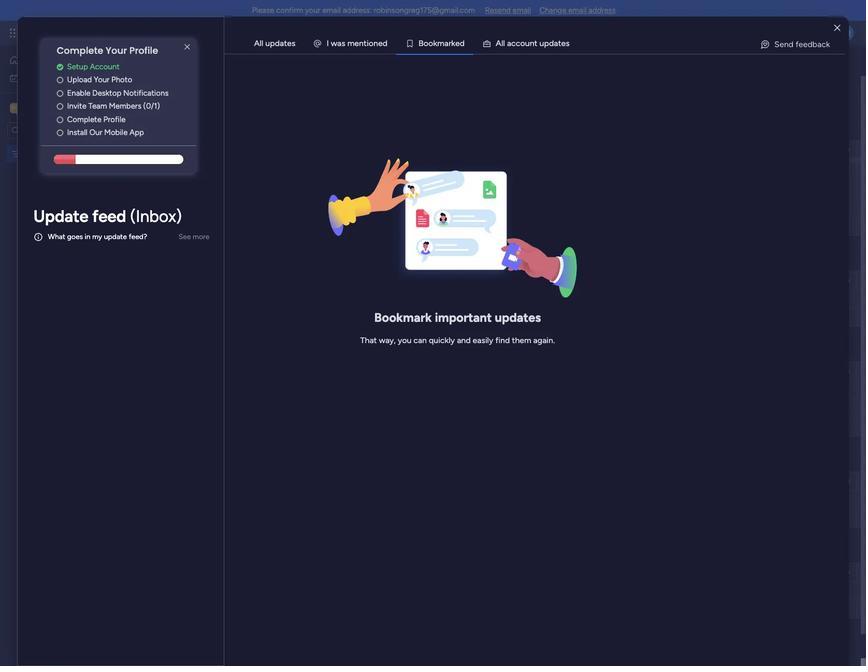 Task type: vqa. For each thing, say whether or not it's contained in the screenshot.
TO
no



Task type: locate. For each thing, give the bounding box(es) containing it.
o right b
[[429, 38, 433, 48]]

3 e from the left
[[455, 38, 460, 48]]

0 vertical spatial #1
[[199, 59, 214, 76]]

n
[[359, 38, 364, 48], [374, 38, 378, 48], [530, 38, 535, 48]]

complete up install
[[67, 115, 102, 124]]

21
[[462, 185, 468, 193]]

e
[[355, 38, 359, 48], [378, 38, 383, 48], [455, 38, 460, 48], [561, 38, 566, 48]]

t right p
[[558, 38, 561, 48]]

1 horizontal spatial work
[[84, 27, 102, 39]]

complete for complete profile
[[67, 115, 102, 124]]

u
[[525, 38, 530, 48], [540, 38, 544, 48]]

desktop
[[92, 89, 121, 98]]

2 l from the left
[[503, 38, 505, 48]]

complete profile link
[[57, 114, 197, 126]]

circle o image inside upload your photo link
[[57, 76, 63, 84]]

0 vertical spatial complete
[[57, 44, 103, 57]]

0 horizontal spatial board
[[24, 149, 43, 158]]

please confirm your email address: robinsongreg175@gmail.com
[[252, 6, 475, 15]]

board #1 down dapulse x slim image
[[160, 59, 214, 76]]

0 horizontal spatial #1
[[45, 149, 53, 158]]

updates up them
[[495, 310, 541, 325]]

2 a from the left
[[444, 38, 449, 48]]

0 horizontal spatial board #1
[[24, 149, 53, 158]]

s right p
[[566, 38, 570, 48]]

1 horizontal spatial k
[[452, 38, 455, 48]]

circle o image inside enable desktop notifications link
[[57, 90, 63, 97]]

1 vertical spatial see
[[179, 233, 191, 241]]

1 u from the left
[[525, 38, 530, 48]]

project down board #1 'field'
[[178, 89, 202, 98]]

e left i in the left of the page
[[355, 38, 359, 48]]

monday
[[46, 27, 82, 39]]

m
[[347, 38, 355, 48], [437, 38, 444, 48]]

a l l a c c o u n t u p d a t e s
[[496, 38, 570, 48]]

0 vertical spatial column information image
[[843, 276, 851, 285]]

1 vertical spatial project
[[196, 148, 219, 156]]

add
[[177, 641, 191, 650]]

3 column information image from the top
[[843, 569, 851, 577]]

4 e from the left
[[561, 38, 566, 48]]

work
[[84, 27, 102, 39], [35, 73, 50, 82]]

work up the complete your profile
[[84, 27, 102, 39]]

1 vertical spatial new group field
[[176, 546, 233, 560]]

upload
[[67, 75, 92, 85]]

2 c from the left
[[516, 38, 520, 48]]

0 vertical spatial new group
[[178, 455, 230, 468]]

v2 expand column image
[[414, 273, 421, 281]]

nov for nov 23
[[447, 167, 460, 174]]

new inside button
[[161, 89, 176, 98]]

1 vertical spatial nov
[[447, 185, 460, 193]]

circle o image
[[57, 116, 63, 124]]

0 vertical spatial updates
[[265, 38, 296, 48]]

can
[[414, 336, 427, 346]]

install
[[67, 128, 87, 137]]

invite team members (0/1)
[[67, 102, 160, 111]]

please
[[252, 6, 274, 15]]

New Group field
[[176, 455, 233, 468], [176, 546, 233, 560]]

complete inside "link"
[[67, 115, 102, 124]]

m
[[12, 103, 18, 112]]

select product image
[[9, 28, 20, 38]]

update feed (inbox)
[[33, 207, 182, 226]]

complete for complete your profile
[[57, 44, 103, 57]]

d down change
[[549, 38, 554, 48]]

Due date field
[[440, 275, 475, 286]]

your for profile
[[106, 44, 127, 57]]

my
[[92, 233, 102, 242]]

t right w on the left top of page
[[364, 38, 367, 48]]

2 vertical spatial project
[[196, 166, 219, 175]]

email
[[322, 6, 341, 15], [513, 6, 531, 15], [568, 6, 587, 15]]

0 horizontal spatial n
[[359, 38, 364, 48]]

2 vertical spatial group
[[201, 546, 230, 559]]

do
[[195, 123, 207, 136]]

1 vertical spatial board
[[24, 149, 43, 158]]

project
[[178, 89, 202, 98], [196, 148, 219, 156], [196, 166, 219, 175]]

new project button
[[157, 85, 206, 102]]

a right p
[[554, 38, 558, 48]]

1 vertical spatial complete
[[67, 115, 102, 124]]

new group #1
[[178, 254, 244, 267]]

e right r
[[455, 38, 460, 48]]

owner
[[377, 276, 399, 285]]

new for first new group field from the top of the page
[[178, 455, 199, 468]]

add new group button
[[158, 638, 232, 654]]

profile inside "link"
[[103, 115, 126, 124]]

d for a l l a c c o u n t u p d a t e s
[[549, 38, 554, 48]]

home button
[[6, 52, 111, 68]]

3
[[221, 166, 225, 175]]

3 d from the left
[[549, 38, 554, 48]]

nov left 23 on the top right
[[447, 167, 460, 174]]

circle o image up circle o image
[[57, 103, 63, 111]]

0 vertical spatial see
[[181, 28, 194, 37]]

email right "your"
[[322, 6, 341, 15]]

profile down 'invite team members (0/1)'
[[103, 115, 126, 124]]

0 horizontal spatial s
[[342, 38, 345, 48]]

4 circle o image from the top
[[57, 129, 63, 137]]

d right i in the left of the page
[[383, 38, 388, 48]]

tab list containing all updates
[[245, 33, 845, 54]]

#1 inside list box
[[45, 149, 53, 158]]

project inside button
[[178, 89, 202, 98]]

0 vertical spatial board
[[160, 59, 196, 76]]

your down account
[[94, 75, 110, 85]]

board down dapulse x slim image
[[160, 59, 196, 76]]

i
[[327, 38, 329, 48]]

2 horizontal spatial d
[[549, 38, 554, 48]]

e right p
[[561, 38, 566, 48]]

circle o image up workspace
[[57, 90, 63, 97]]

profile down management
[[129, 44, 158, 57]]

0 horizontal spatial k
[[433, 38, 437, 48]]

a
[[337, 38, 342, 48], [444, 38, 449, 48], [507, 38, 511, 48], [554, 38, 558, 48]]

3 circle o image from the top
[[57, 103, 63, 111]]

work for my
[[35, 73, 50, 82]]

t left p
[[535, 38, 538, 48]]

new for 1st new group field from the bottom
[[178, 546, 199, 559]]

email for resend email
[[513, 6, 531, 15]]

completed
[[178, 345, 232, 358]]

that way, you can quickly and easily find them again.
[[360, 336, 555, 346]]

update
[[33, 207, 88, 226]]

a right i
[[337, 38, 342, 48]]

board down search in workspace field
[[24, 149, 43, 158]]

w
[[331, 38, 337, 48]]

0 horizontal spatial email
[[322, 6, 341, 15]]

my
[[23, 73, 33, 82]]

0 vertical spatial profile
[[129, 44, 158, 57]]

0 vertical spatial board #1
[[160, 59, 214, 76]]

2 vertical spatial column information image
[[843, 569, 851, 577]]

updates
[[265, 38, 296, 48], [495, 310, 541, 325]]

circle o image for invite
[[57, 103, 63, 111]]

see
[[181, 28, 194, 37], [179, 233, 191, 241]]

2 new group from the top
[[178, 546, 230, 559]]

work right my
[[35, 73, 50, 82]]

group
[[201, 254, 230, 267], [201, 455, 230, 468], [201, 546, 230, 559]]

1 horizontal spatial u
[[540, 38, 544, 48]]

m for e
[[347, 38, 355, 48]]

1 vertical spatial column information image
[[843, 477, 851, 486]]

send feedback
[[775, 39, 830, 49]]

project left 2
[[196, 148, 219, 156]]

1 o from the left
[[369, 38, 374, 48]]

1 group from the top
[[201, 254, 230, 267]]

2 vertical spatial #1
[[233, 254, 244, 267]]

1 vertical spatial your
[[94, 75, 110, 85]]

i
[[367, 38, 369, 48]]

work inside button
[[35, 73, 50, 82]]

0 horizontal spatial u
[[525, 38, 530, 48]]

see left 'more'
[[179, 233, 191, 241]]

what goes in my update feed?
[[48, 233, 147, 242]]

a right a
[[507, 38, 511, 48]]

0 horizontal spatial updates
[[265, 38, 296, 48]]

1 horizontal spatial board
[[160, 59, 196, 76]]

project for project 2
[[196, 148, 219, 156]]

1 horizontal spatial m
[[437, 38, 444, 48]]

project for project 3
[[196, 166, 219, 175]]

new inside field
[[178, 254, 199, 267]]

1 new group field from the top
[[176, 455, 233, 468]]

1 vertical spatial board #1
[[24, 149, 53, 158]]

u down change
[[540, 38, 544, 48]]

circle o image down "check circle" image
[[57, 76, 63, 84]]

send
[[775, 39, 794, 49]]

updates right all
[[265, 38, 296, 48]]

2 d from the left
[[460, 38, 465, 48]]

2 circle o image from the top
[[57, 90, 63, 97]]

2 horizontal spatial #1
[[233, 254, 244, 267]]

nov
[[447, 167, 460, 174], [447, 185, 460, 193]]

way,
[[379, 336, 396, 346]]

your for photo
[[94, 75, 110, 85]]

updates inside all updates link
[[265, 38, 296, 48]]

2 m from the left
[[437, 38, 444, 48]]

1 column information image from the top
[[843, 276, 851, 285]]

n left p
[[530, 38, 535, 48]]

2 horizontal spatial email
[[568, 6, 587, 15]]

0 vertical spatial project
[[178, 89, 202, 98]]

see inside "see plans" button
[[181, 28, 194, 37]]

1 vertical spatial #1
[[45, 149, 53, 158]]

2
[[221, 148, 225, 156]]

members
[[109, 102, 141, 111]]

group inside field
[[201, 254, 230, 267]]

(inbox)
[[130, 207, 182, 226]]

e right i in the left of the page
[[378, 38, 383, 48]]

circle o image inside install our mobile app link
[[57, 129, 63, 137]]

#1
[[199, 59, 214, 76], [45, 149, 53, 158], [233, 254, 244, 267]]

board inside 'field'
[[160, 59, 196, 76]]

column information image
[[843, 145, 851, 154], [480, 276, 488, 285], [843, 368, 851, 376]]

1 vertical spatial work
[[35, 73, 50, 82]]

2 column information image from the top
[[843, 477, 851, 486]]

4 o from the left
[[520, 38, 525, 48]]

Search in workspace field
[[22, 124, 87, 136]]

t
[[364, 38, 367, 48], [535, 38, 538, 48], [558, 38, 561, 48]]

2 horizontal spatial t
[[558, 38, 561, 48]]

1 vertical spatial new group
[[178, 546, 230, 559]]

m left i in the left of the page
[[347, 38, 355, 48]]

board #1 inside list box
[[24, 149, 53, 158]]

0 horizontal spatial profile
[[103, 115, 126, 124]]

0 vertical spatial group
[[201, 254, 230, 267]]

circle o image
[[57, 76, 63, 84], [57, 90, 63, 97], [57, 103, 63, 111], [57, 129, 63, 137]]

o left r
[[424, 38, 429, 48]]

l down resend
[[502, 38, 503, 48]]

o
[[369, 38, 374, 48], [424, 38, 429, 48], [429, 38, 433, 48], [520, 38, 525, 48]]

2 email from the left
[[513, 6, 531, 15]]

1 email from the left
[[322, 6, 341, 15]]

email right resend
[[513, 6, 531, 15]]

feed
[[92, 207, 126, 226]]

1 horizontal spatial n
[[374, 38, 378, 48]]

1 horizontal spatial t
[[535, 38, 538, 48]]

1 m from the left
[[347, 38, 355, 48]]

resend email
[[485, 6, 531, 15]]

1 horizontal spatial #1
[[199, 59, 214, 76]]

enable desktop notifications
[[67, 89, 169, 98]]

0 horizontal spatial d
[[383, 38, 388, 48]]

o down please confirm your email address: robinsongreg175@gmail.com
[[369, 38, 374, 48]]

1 horizontal spatial email
[[513, 6, 531, 15]]

1 horizontal spatial s
[[566, 38, 570, 48]]

d right r
[[460, 38, 465, 48]]

main workspace
[[24, 103, 85, 113]]

s right w on the left top of page
[[342, 38, 345, 48]]

feedback
[[796, 39, 830, 49]]

n right i in the left of the page
[[374, 38, 378, 48]]

email right change
[[568, 6, 587, 15]]

1 d from the left
[[383, 38, 388, 48]]

enable
[[67, 89, 90, 98]]

option
[[0, 145, 132, 147]]

complete up setup
[[57, 44, 103, 57]]

see plans
[[181, 28, 213, 37]]

0 vertical spatial nov
[[447, 167, 460, 174]]

To-do field
[[176, 123, 210, 137]]

1 vertical spatial group
[[201, 455, 230, 468]]

3 t from the left
[[558, 38, 561, 48]]

0 horizontal spatial m
[[347, 38, 355, 48]]

feed?
[[129, 233, 147, 242]]

column information image
[[843, 276, 851, 285], [843, 477, 851, 486], [843, 569, 851, 577]]

circle o image inside "invite team members (0/1)" link
[[57, 103, 63, 111]]

l right a
[[503, 38, 505, 48]]

2 new group field from the top
[[176, 546, 233, 560]]

2 t from the left
[[535, 38, 538, 48]]

1 s from the left
[[342, 38, 345, 48]]

see inside see more button
[[179, 233, 191, 241]]

1 horizontal spatial updates
[[495, 310, 541, 325]]

1 horizontal spatial d
[[460, 38, 465, 48]]

Owner field
[[374, 275, 401, 286]]

important
[[435, 310, 492, 325]]

2 horizontal spatial n
[[530, 38, 535, 48]]

new for new group #1 field at the top left of the page
[[178, 254, 199, 267]]

o left p
[[520, 38, 525, 48]]

confirm
[[276, 6, 303, 15]]

0 vertical spatial work
[[84, 27, 102, 39]]

2 o from the left
[[424, 38, 429, 48]]

0 vertical spatial your
[[106, 44, 127, 57]]

1 e from the left
[[355, 38, 359, 48]]

tab list
[[245, 33, 845, 54]]

3 email from the left
[[568, 6, 587, 15]]

u left p
[[525, 38, 530, 48]]

a right b
[[444, 38, 449, 48]]

mobile
[[104, 128, 128, 137]]

n left i in the left of the page
[[359, 38, 364, 48]]

0 horizontal spatial t
[[364, 38, 367, 48]]

app
[[130, 128, 144, 137]]

your up the setup account link
[[106, 44, 127, 57]]

board #1 down search in workspace field
[[24, 149, 53, 158]]

3 group from the top
[[201, 546, 230, 559]]

circle o image down circle o image
[[57, 129, 63, 137]]

m left r
[[437, 38, 444, 48]]

due
[[443, 276, 456, 285]]

2 group from the top
[[201, 455, 230, 468]]

4 a from the left
[[554, 38, 558, 48]]

nov left the 21
[[447, 185, 460, 193]]

c
[[511, 38, 516, 48], [516, 38, 520, 48]]

0 vertical spatial new group field
[[176, 455, 233, 468]]

0 horizontal spatial work
[[35, 73, 50, 82]]

1 circle o image from the top
[[57, 76, 63, 84]]

1 vertical spatial profile
[[103, 115, 126, 124]]

1 horizontal spatial board #1
[[160, 59, 214, 76]]

see up dapulse x slim image
[[181, 28, 194, 37]]

change email address link
[[539, 6, 616, 15]]

#1 inside 'field'
[[199, 59, 214, 76]]

our
[[89, 128, 102, 137]]

easily
[[473, 336, 494, 346]]

change email address
[[539, 6, 616, 15]]

main
[[24, 103, 42, 113]]

2 k from the left
[[452, 38, 455, 48]]

project left 3 at top
[[196, 166, 219, 175]]



Task type: describe. For each thing, give the bounding box(es) containing it.
resend
[[485, 6, 511, 15]]

management
[[105, 27, 161, 39]]

2 vertical spatial column information image
[[843, 368, 851, 376]]

d for i w a s m e n t i o n e d
[[383, 38, 388, 48]]

check circle image
[[57, 63, 63, 71]]

enable desktop notifications link
[[57, 87, 197, 99]]

again.
[[534, 336, 555, 346]]

add new group
[[177, 641, 227, 650]]

3 o from the left
[[429, 38, 433, 48]]

nov 21
[[447, 185, 468, 193]]

group
[[208, 641, 227, 650]]

project
[[209, 386, 233, 395]]

goes
[[67, 233, 83, 242]]

to-do
[[178, 123, 207, 136]]

new item
[[196, 185, 228, 194]]

0 vertical spatial column information image
[[843, 145, 851, 154]]

1 new group from the top
[[178, 455, 230, 468]]

circle o image for enable
[[57, 90, 63, 97]]

v2 overdue deadline image
[[425, 184, 434, 194]]

more
[[193, 233, 210, 241]]

1 l from the left
[[502, 38, 503, 48]]

board inside list box
[[24, 149, 43, 158]]

Priority field
[[516, 275, 545, 286]]

home
[[24, 55, 44, 64]]

team
[[88, 102, 107, 111]]

nov 23
[[447, 167, 469, 174]]

resend email link
[[485, 6, 531, 15]]

New Group #1 field
[[176, 254, 247, 267]]

board #1 inside 'field'
[[160, 59, 214, 76]]

circle o image for upload
[[57, 76, 63, 84]]

see for see plans
[[181, 28, 194, 37]]

see for see more
[[179, 233, 191, 241]]

date
[[458, 276, 473, 285]]

invite
[[67, 102, 86, 111]]

to-
[[178, 123, 195, 136]]

quickly
[[429, 336, 455, 346]]

address:
[[343, 6, 372, 15]]

what
[[48, 233, 65, 242]]

m for a
[[437, 38, 444, 48]]

1 k from the left
[[433, 38, 437, 48]]

column information image for first new group field from the top of the page
[[843, 477, 851, 486]]

that
[[360, 336, 377, 346]]

find
[[496, 336, 510, 346]]

see more button
[[174, 229, 214, 246]]

upload your photo link
[[57, 74, 197, 86]]

invite team members (0/1) link
[[57, 101, 197, 112]]

old
[[196, 386, 207, 395]]

circle o image for install
[[57, 129, 63, 137]]

3 n from the left
[[530, 38, 535, 48]]

2 n from the left
[[374, 38, 378, 48]]

photo
[[111, 75, 132, 85]]

p
[[544, 38, 549, 48]]

new project
[[161, 89, 202, 98]]

and
[[457, 336, 471, 346]]

workspace selection element
[[10, 102, 87, 115]]

Board #1 field
[[158, 59, 216, 76]]

upload your photo
[[67, 75, 132, 85]]

see more
[[179, 233, 210, 241]]

install our mobile app
[[67, 128, 144, 137]]

email for change email address
[[568, 6, 587, 15]]

workspace image
[[10, 102, 20, 114]]

1 c from the left
[[511, 38, 516, 48]]

#1 inside field
[[233, 254, 244, 267]]

monday work management
[[46, 27, 161, 39]]

project 3
[[196, 166, 225, 175]]

1 vertical spatial column information image
[[480, 276, 488, 285]]

all
[[254, 38, 263, 48]]

i w a s m e n t i o n e d
[[327, 38, 388, 48]]

new
[[192, 641, 206, 650]]

b
[[419, 38, 424, 48]]

plans
[[195, 28, 213, 37]]

my work
[[23, 73, 50, 82]]

setup account
[[67, 62, 120, 71]]

item
[[213, 185, 228, 194]]

dapulse x slim image
[[181, 41, 194, 53]]

my work button
[[6, 70, 111, 86]]

your
[[305, 6, 321, 15]]

3 a from the left
[[507, 38, 511, 48]]

bookmark important updates
[[374, 310, 541, 325]]

1 n from the left
[[359, 38, 364, 48]]

1 vertical spatial updates
[[495, 310, 541, 325]]

close image
[[835, 24, 841, 32]]

1 t from the left
[[364, 38, 367, 48]]

r
[[449, 38, 452, 48]]

2 e from the left
[[378, 38, 383, 48]]

1 a from the left
[[337, 38, 342, 48]]

all updates
[[254, 38, 296, 48]]

robinsongreg175@gmail.com
[[374, 6, 475, 15]]

priority
[[519, 276, 542, 285]]

bookmark
[[374, 310, 432, 325]]

group for new group #1 field at the top left of the page
[[201, 254, 230, 267]]

them
[[512, 336, 531, 346]]

group for 1st new group field from the bottom
[[201, 546, 230, 559]]

23
[[461, 167, 469, 174]]

Completed field
[[176, 345, 234, 359]]

group for first new group field from the top of the page
[[201, 455, 230, 468]]

2 u from the left
[[540, 38, 544, 48]]

address
[[589, 6, 616, 15]]

nov for nov 21
[[447, 185, 460, 193]]

update
[[104, 233, 127, 242]]

install our mobile app link
[[57, 127, 197, 139]]

work for monday
[[84, 27, 102, 39]]

2 s from the left
[[566, 38, 570, 48]]

column information image for 1st new group field from the bottom
[[843, 569, 851, 577]]

change
[[539, 6, 567, 15]]

setup account link
[[57, 61, 197, 73]]

board #1 list box
[[0, 143, 132, 303]]

a
[[496, 38, 502, 48]]

see plans button
[[167, 25, 217, 41]]

you
[[398, 336, 412, 346]]

due date
[[443, 276, 473, 285]]

b o o k m a r k e d
[[419, 38, 465, 48]]

greg robinson image
[[837, 25, 854, 41]]

1 horizontal spatial profile
[[129, 44, 158, 57]]

notifications
[[123, 89, 169, 98]]

all updates link
[[246, 34, 304, 53]]



